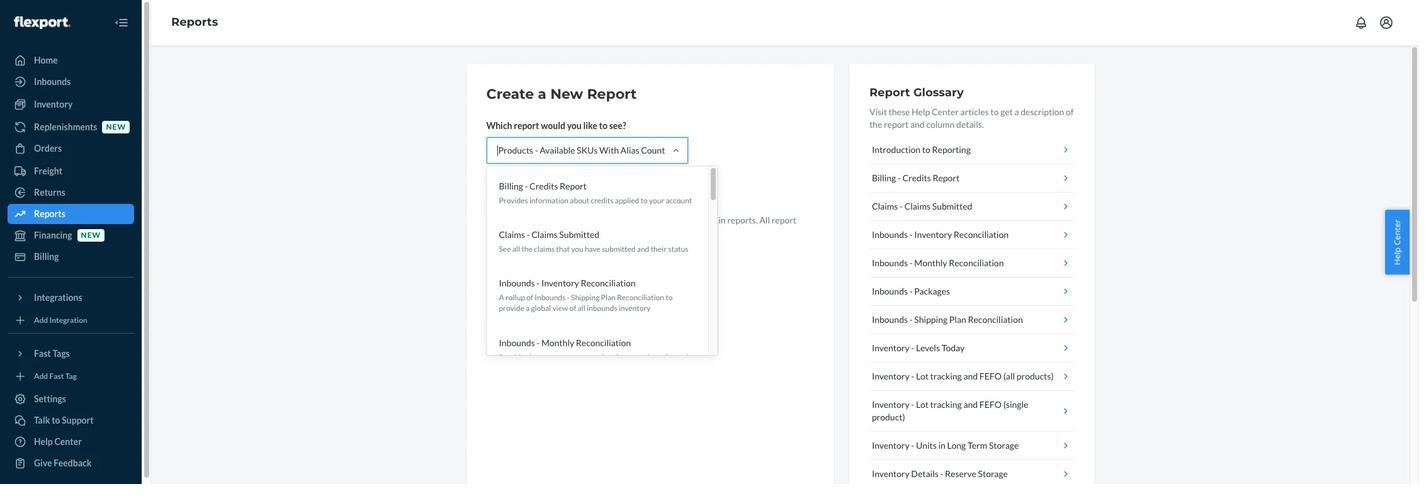 Task type: locate. For each thing, give the bounding box(es) containing it.
any
[[627, 353, 639, 362]]

lot up units
[[917, 399, 929, 410]]

inventory down inventory - levels today at the right of the page
[[872, 371, 910, 382]]

available
[[540, 145, 575, 156]]

0 horizontal spatial monthly
[[542, 337, 575, 348]]

- up view
[[567, 293, 570, 303]]

1 add from the top
[[34, 316, 48, 325]]

for up 'time'
[[583, 215, 594, 226]]

inventory inside inventory link
[[34, 99, 73, 110]]

1 horizontal spatial billing
[[499, 181, 523, 192]]

report down these
[[884, 119, 909, 130]]

1 vertical spatial provides
[[499, 353, 528, 362]]

provides down provide
[[499, 353, 528, 362]]

0 horizontal spatial in
[[542, 227, 550, 238]]

reconciliation inside button
[[954, 229, 1009, 240]]

storage right term
[[990, 440, 1020, 451]]

0 vertical spatial for
[[583, 215, 594, 226]]

report up about
[[560, 181, 587, 192]]

0 vertical spatial inventory
[[619, 304, 651, 313]]

billing down the financing
[[34, 251, 59, 262]]

1 vertical spatial reports
[[34, 209, 65, 219]]

billing up may
[[499, 181, 523, 192]]

submitted for claims - claims submitted
[[933, 201, 973, 212]]

- up take
[[525, 181, 528, 192]]

a left new
[[538, 86, 547, 103]]

tracking inside inventory - lot tracking and fefo (single product)
[[931, 399, 962, 410]]

give feedback
[[34, 458, 92, 469]]

inventory inside the inventory - units in long term storage button
[[872, 440, 910, 451]]

glossary
[[914, 86, 964, 100]]

take
[[512, 215, 529, 226]]

credits inside billing - credits report provides information about credits applied to your account
[[530, 181, 558, 192]]

0 horizontal spatial the
[[522, 245, 533, 254]]

you right that at the left of the page
[[572, 245, 584, 254]]

fefo inside inventory - lot tracking and fefo (all products) button
[[980, 371, 1002, 382]]

0 horizontal spatial billing
[[34, 251, 59, 262]]

to down status at the left bottom of page
[[666, 293, 673, 303]]

tracking down inventory - lot tracking and fefo (all products) at right bottom
[[931, 399, 962, 410]]

credits up up
[[530, 181, 558, 192]]

1 horizontal spatial reports link
[[171, 15, 218, 29]]

0 vertical spatial center
[[932, 106, 959, 117]]

of right rollup at bottom left
[[527, 293, 534, 303]]

and inside inventory - lot tracking and fefo (single product)
[[964, 399, 978, 410]]

1 horizontal spatial plan
[[950, 314, 967, 325]]

1 vertical spatial center
[[1393, 219, 1404, 245]]

1 horizontal spatial reports
[[171, 15, 218, 29]]

1 horizontal spatial help
[[912, 106, 931, 117]]

0 vertical spatial all
[[513, 245, 520, 254]]

2 add from the top
[[34, 372, 48, 381]]

1 horizontal spatial of
[[570, 304, 577, 313]]

talk to support
[[34, 415, 94, 426]]

2 vertical spatial center
[[54, 437, 82, 447]]

information up (utc).
[[614, 215, 659, 226]]

report inside billing - credits report provides information about credits applied to your account
[[560, 181, 587, 192]]

monthly up the packages at the bottom of page
[[915, 258, 948, 268]]

0 horizontal spatial shipping
[[571, 293, 600, 303]]

inventory for inventory - lot tracking and fefo (single product)
[[872, 399, 910, 410]]

2 horizontal spatial billing
[[872, 173, 897, 183]]

report up up
[[526, 186, 552, 197]]

inventory - lot tracking and fefo (single product)
[[872, 399, 1029, 423]]

inventory inside inventory - levels today button
[[872, 343, 910, 353]]

inventory right inbounds
[[619, 304, 651, 313]]

give
[[34, 458, 52, 469]]

fefo for (single
[[980, 399, 1002, 410]]

to inside visit these help center articles to get a description of the report and column details.
[[991, 106, 999, 117]]

0 horizontal spatial all
[[513, 245, 520, 254]]

inbounds inside inbounds - monthly reconciliation provides inventory movement data for any selected month
[[499, 337, 535, 348]]

report for create a new report
[[587, 86, 637, 103]]

report for billing - credits report
[[933, 173, 960, 183]]

reconciliation for inbounds - monthly reconciliation
[[950, 258, 1004, 268]]

- for inbounds - shipping plan reconciliation
[[910, 314, 913, 325]]

1 horizontal spatial all
[[578, 304, 586, 313]]

create up may
[[497, 186, 525, 197]]

orders link
[[8, 139, 134, 159]]

- up global
[[537, 278, 540, 289]]

inventory inside inbounds - inventory reconciliation button
[[915, 229, 953, 240]]

center
[[932, 106, 959, 117], [1393, 219, 1404, 245], [54, 437, 82, 447]]

your
[[650, 196, 665, 205]]

1 vertical spatial inventory
[[530, 353, 562, 362]]

information up 2
[[530, 196, 569, 205]]

2 horizontal spatial of
[[1067, 106, 1074, 117]]

shipping down the packages at the bottom of page
[[915, 314, 948, 325]]

inbounds down inbounds - packages
[[872, 314, 908, 325]]

1 vertical spatial submitted
[[560, 229, 600, 240]]

see?
[[610, 120, 627, 131]]

0 horizontal spatial for
[[583, 215, 594, 226]]

provides for billing
[[499, 196, 528, 205]]

reporting
[[933, 144, 971, 155]]

reconciliation for inbounds - monthly reconciliation provides inventory movement data for any selected month
[[576, 337, 631, 348]]

create
[[487, 86, 534, 103], [497, 186, 525, 197]]

inbounds inside button
[[872, 229, 908, 240]]

which report would you like to see?
[[487, 120, 627, 131]]

fefo
[[980, 371, 1002, 382], [980, 399, 1002, 410]]

1 horizontal spatial inventory
[[619, 304, 651, 313]]

(single
[[1004, 399, 1029, 410]]

- down introduction
[[898, 173, 901, 183]]

these
[[889, 106, 911, 117]]

inventory inside inventory - lot tracking and fefo (all products) button
[[872, 371, 910, 382]]

report right all at the right of the page
[[772, 215, 797, 226]]

0 vertical spatial submitted
[[933, 201, 973, 212]]

billing inside button
[[872, 173, 897, 183]]

in
[[719, 215, 726, 226], [542, 227, 550, 238], [939, 440, 946, 451]]

help
[[912, 106, 931, 117], [1393, 247, 1404, 265], [34, 437, 53, 447]]

submitted up inbounds - inventory reconciliation
[[933, 201, 973, 212]]

new
[[106, 122, 126, 132], [596, 215, 612, 226], [81, 231, 101, 240]]

0 vertical spatial help center
[[1393, 219, 1404, 265]]

with
[[600, 145, 619, 156]]

- for products - available skus with alias counts
[[535, 145, 538, 156]]

0 vertical spatial lot
[[917, 371, 929, 382]]

1 horizontal spatial center
[[932, 106, 959, 117]]

- for claims - claims submitted see all the claims that you have submitted and their status
[[527, 229, 530, 240]]

- for claims - claims submitted
[[900, 201, 903, 212]]

credits down introduction to reporting
[[903, 173, 932, 183]]

fast tags
[[34, 348, 70, 359]]

0 vertical spatial reports
[[171, 15, 218, 29]]

1 horizontal spatial the
[[870, 119, 883, 130]]

(all
[[1004, 371, 1016, 382]]

- for inbounds - inventory reconciliation
[[910, 229, 913, 240]]

billing for billing
[[34, 251, 59, 262]]

inventory left details
[[872, 469, 910, 479]]

the left claims on the bottom left of the page
[[522, 245, 533, 254]]

inventory for inventory
[[34, 99, 73, 110]]

submitted down hours
[[560, 229, 600, 240]]

lot down inventory - levels today at the right of the page
[[917, 371, 929, 382]]

all
[[760, 215, 770, 226]]

0 vertical spatial of
[[1067, 106, 1074, 117]]

lot inside inventory - lot tracking and fefo (single product)
[[917, 399, 929, 410]]

plan inside inbounds - inventory reconciliation a rollup of inbounds - shipping plan reconciliation to provide a global view of all inbounds inventory
[[601, 293, 616, 303]]

create up which
[[487, 86, 534, 103]]

movement
[[563, 353, 598, 362]]

1 vertical spatial a
[[1015, 106, 1020, 117]]

report inside it may take up to 2 hours for new information to be reflected in reports. all report time fields are in universal time (utc).
[[772, 215, 797, 226]]

and inside claims - claims submitted see all the claims that you have submitted and their status
[[637, 245, 650, 254]]

fast
[[34, 348, 51, 359], [49, 372, 64, 381]]

1 vertical spatial all
[[578, 304, 586, 313]]

- down 'billing - credits report'
[[900, 201, 903, 212]]

reconciliation inside inbounds - monthly reconciliation provides inventory movement data for any selected month
[[576, 337, 631, 348]]

- up inventory - units in long term storage on the bottom right of page
[[912, 399, 915, 410]]

submitted inside claims - claims submitted see all the claims that you have submitted and their status
[[560, 229, 600, 240]]

details.
[[957, 119, 985, 130]]

new up orders link
[[106, 122, 126, 132]]

inventory - lot tracking and fefo (all products) button
[[870, 363, 1075, 391]]

billing for billing - credits report
[[872, 173, 897, 183]]

- inside inbounds - monthly reconciliation provides inventory movement data for any selected month
[[537, 337, 540, 348]]

inbounds up global
[[535, 293, 566, 303]]

all left inbounds
[[578, 304, 586, 313]]

description
[[1021, 106, 1065, 117]]

lot for inventory - lot tracking and fefo (single product)
[[917, 399, 929, 410]]

reconciliation for inbounds - inventory reconciliation a rollup of inbounds - shipping plan reconciliation to provide a global view of all inbounds inventory
[[581, 278, 636, 289]]

1 vertical spatial monthly
[[542, 337, 575, 348]]

inventory up view
[[542, 278, 579, 289]]

1 horizontal spatial submitted
[[933, 201, 973, 212]]

inventory
[[619, 304, 651, 313], [530, 353, 562, 362]]

skus
[[577, 145, 598, 156]]

0 horizontal spatial reports link
[[8, 204, 134, 224]]

time
[[590, 227, 609, 238]]

0 horizontal spatial plan
[[601, 293, 616, 303]]

inventory up product)
[[872, 399, 910, 410]]

all right see
[[513, 245, 520, 254]]

- left levels
[[912, 343, 915, 353]]

it
[[487, 215, 493, 226]]

shipping
[[571, 293, 600, 303], [915, 314, 948, 325]]

0 vertical spatial provides
[[499, 196, 528, 205]]

- right the 'fields'
[[527, 229, 530, 240]]

give feedback button
[[8, 454, 134, 474]]

0 horizontal spatial credits
[[530, 181, 558, 192]]

create for create a new report
[[487, 86, 534, 103]]

1 vertical spatial for
[[616, 353, 626, 362]]

inbounds - inventory reconciliation button
[[870, 221, 1075, 249]]

report inside button
[[933, 173, 960, 183]]

storage
[[990, 440, 1020, 451], [979, 469, 1009, 479]]

2 vertical spatial a
[[526, 304, 530, 313]]

0 vertical spatial fefo
[[980, 371, 1002, 382]]

2 fefo from the top
[[980, 399, 1002, 410]]

0 horizontal spatial information
[[530, 196, 569, 205]]

to inside button
[[52, 415, 60, 426]]

tracking
[[931, 371, 962, 382], [931, 399, 962, 410]]

plan up today
[[950, 314, 967, 325]]

inventory inside inventory details - reserve storage button
[[872, 469, 910, 479]]

inventory up replenishments
[[34, 99, 73, 110]]

provides inside inbounds - monthly reconciliation provides inventory movement data for any selected month
[[499, 353, 528, 362]]

financing
[[34, 230, 72, 241]]

inventory for inventory details - reserve storage
[[872, 469, 910, 479]]

and left their
[[637, 245, 650, 254]]

0 vertical spatial fast
[[34, 348, 51, 359]]

- down inbounds - packages
[[910, 314, 913, 325]]

2 vertical spatial of
[[570, 304, 577, 313]]

inventory - lot tracking and fefo (all products)
[[872, 371, 1054, 382]]

1 vertical spatial help
[[1393, 247, 1404, 265]]

a left global
[[526, 304, 530, 313]]

2 vertical spatial help
[[34, 437, 53, 447]]

add for add integration
[[34, 316, 48, 325]]

1 vertical spatial lot
[[917, 399, 929, 410]]

inbounds up inbounds - packages
[[872, 258, 908, 268]]

inventory down product)
[[872, 440, 910, 451]]

submitted
[[933, 201, 973, 212], [560, 229, 600, 240]]

hours
[[559, 215, 581, 226]]

inventory details - reserve storage button
[[870, 461, 1075, 484]]

0 vertical spatial shipping
[[571, 293, 600, 303]]

- inside billing - credits report provides information about credits applied to your account
[[525, 181, 528, 192]]

a
[[538, 86, 547, 103], [1015, 106, 1020, 117], [526, 304, 530, 313]]

inventory - levels today
[[872, 343, 965, 353]]

add left integration
[[34, 316, 48, 325]]

0 vertical spatial plan
[[601, 293, 616, 303]]

1 vertical spatial storage
[[979, 469, 1009, 479]]

- inside claims - claims submitted see all the claims that you have submitted and their status
[[527, 229, 530, 240]]

1 horizontal spatial a
[[538, 86, 547, 103]]

1 vertical spatial plan
[[950, 314, 967, 325]]

reports
[[171, 15, 218, 29], [34, 209, 65, 219]]

to right 'talk'
[[52, 415, 60, 426]]

1 horizontal spatial credits
[[903, 173, 932, 183]]

tag
[[65, 372, 77, 381]]

billing for billing - credits report provides information about credits applied to your account
[[499, 181, 523, 192]]

monthly up movement at the left bottom of page
[[542, 337, 575, 348]]

0 horizontal spatial of
[[527, 293, 534, 303]]

1 vertical spatial fast
[[49, 372, 64, 381]]

report
[[587, 86, 637, 103], [870, 86, 911, 100], [933, 173, 960, 183], [560, 181, 587, 192]]

monthly for inbounds - monthly reconciliation provides inventory movement data for any selected month
[[542, 337, 575, 348]]

0 vertical spatial information
[[530, 196, 569, 205]]

for left any
[[616, 353, 626, 362]]

inventory left movement at the left bottom of page
[[530, 353, 562, 362]]

2 vertical spatial in
[[939, 440, 946, 451]]

- down global
[[537, 337, 540, 348]]

of right description
[[1067, 106, 1074, 117]]

report up these
[[870, 86, 911, 100]]

and left column
[[911, 119, 925, 130]]

1 horizontal spatial new
[[106, 122, 126, 132]]

fefo left (all
[[980, 371, 1002, 382]]

1 vertical spatial shipping
[[915, 314, 948, 325]]

add integration link
[[8, 313, 134, 328]]

inventory - levels today button
[[870, 335, 1075, 363]]

talk to support button
[[8, 411, 134, 431]]

1 lot from the top
[[917, 371, 929, 382]]

inbounds inside "link"
[[34, 76, 71, 87]]

1 fefo from the top
[[980, 371, 1002, 382]]

- for inbounds - monthly reconciliation
[[910, 258, 913, 268]]

monthly inside inbounds - monthly reconciliation provides inventory movement data for any selected month
[[542, 337, 575, 348]]

submitted
[[602, 245, 636, 254]]

like
[[584, 120, 598, 131]]

- right details
[[941, 469, 944, 479]]

- for inventory - levels today
[[912, 343, 915, 353]]

provides up take
[[499, 196, 528, 205]]

2 vertical spatial new
[[81, 231, 101, 240]]

1 vertical spatial fefo
[[980, 399, 1002, 410]]

billing down introduction
[[872, 173, 897, 183]]

inbounds down provide
[[499, 337, 535, 348]]

inventory inside inbounds - monthly reconciliation provides inventory movement data for any selected month
[[530, 353, 562, 362]]

plan inside button
[[950, 314, 967, 325]]

2 lot from the top
[[917, 399, 929, 410]]

- up inbounds - packages
[[910, 258, 913, 268]]

monthly for inbounds - monthly reconciliation
[[915, 258, 948, 268]]

0 vertical spatial the
[[870, 119, 883, 130]]

2 provides from the top
[[499, 353, 528, 362]]

you left like on the left top
[[567, 120, 582, 131]]

a inside inbounds - inventory reconciliation a rollup of inbounds - shipping plan reconciliation to provide a global view of all inbounds inventory
[[526, 304, 530, 313]]

provides
[[499, 196, 528, 205], [499, 353, 528, 362]]

claims - claims submitted
[[872, 201, 973, 212]]

new up billing link
[[81, 231, 101, 240]]

talk
[[34, 415, 50, 426]]

help inside visit these help center articles to get a description of the report and column details.
[[912, 106, 931, 117]]

storage right reserve
[[979, 469, 1009, 479]]

1 tracking from the top
[[931, 371, 962, 382]]

inbounds for inbounds
[[34, 76, 71, 87]]

0 vertical spatial add
[[34, 316, 48, 325]]

shipping inside inbounds - inventory reconciliation a rollup of inbounds - shipping plan reconciliation to provide a global view of all inbounds inventory
[[571, 293, 600, 303]]

reports link
[[171, 15, 218, 29], [8, 204, 134, 224]]

1 horizontal spatial monthly
[[915, 258, 948, 268]]

2 horizontal spatial in
[[939, 440, 946, 451]]

1 horizontal spatial shipping
[[915, 314, 948, 325]]

0 horizontal spatial new
[[81, 231, 101, 240]]

2 horizontal spatial center
[[1393, 219, 1404, 245]]

create inside button
[[497, 186, 525, 197]]

provides inside billing - credits report provides information about credits applied to your account
[[499, 196, 528, 205]]

- for inventory - units in long term storage
[[912, 440, 915, 451]]

and down inventory - lot tracking and fefo (all products) button
[[964, 399, 978, 410]]

shipping up inbounds
[[571, 293, 600, 303]]

storage inside button
[[990, 440, 1020, 451]]

support
[[62, 415, 94, 426]]

month
[[670, 353, 691, 362]]

2 tracking from the top
[[931, 399, 962, 410]]

visit
[[870, 106, 888, 117]]

- down the claims - claims submitted
[[910, 229, 913, 240]]

to left reporting on the top right
[[923, 144, 931, 155]]

credits inside button
[[903, 173, 932, 183]]

- for inbounds - packages
[[910, 286, 913, 297]]

would
[[541, 120, 566, 131]]

1 vertical spatial information
[[614, 215, 659, 226]]

in right are
[[542, 227, 550, 238]]

1 vertical spatial add
[[34, 372, 48, 381]]

inbounds down home
[[34, 76, 71, 87]]

help inside button
[[1393, 247, 1404, 265]]

tracking down today
[[931, 371, 962, 382]]

open notifications image
[[1354, 15, 1370, 30]]

report up see?
[[587, 86, 637, 103]]

1 vertical spatial create
[[497, 186, 525, 197]]

all inside claims - claims submitted see all the claims that you have submitted and their status
[[513, 245, 520, 254]]

add for add fast tag
[[34, 372, 48, 381]]

submitted for claims - claims submitted see all the claims that you have submitted and their status
[[560, 229, 600, 240]]

the
[[870, 119, 883, 130], [522, 245, 533, 254]]

plan up inbounds
[[601, 293, 616, 303]]

to left your
[[641, 196, 648, 205]]

1 vertical spatial help center
[[34, 437, 82, 447]]

0 horizontal spatial submitted
[[560, 229, 600, 240]]

introduction to reporting button
[[870, 136, 1075, 164]]

inventory link
[[8, 94, 134, 115]]

1 provides from the top
[[499, 196, 528, 205]]

0 horizontal spatial inventory
[[530, 353, 562, 362]]

report for billing - credits report provides information about credits applied to your account
[[560, 181, 587, 192]]

1 vertical spatial you
[[572, 245, 584, 254]]

2 horizontal spatial new
[[596, 215, 612, 226]]

0 horizontal spatial center
[[54, 437, 82, 447]]

new inside it may take up to 2 hours for new information to be reflected in reports. all report time fields are in universal time (utc).
[[596, 215, 612, 226]]

- right products
[[535, 145, 538, 156]]

monthly inside button
[[915, 258, 948, 268]]

inventory inside inbounds - inventory reconciliation a rollup of inbounds - shipping plan reconciliation to provide a global view of all inbounds inventory
[[619, 304, 651, 313]]

inbounds down the claims - claims submitted
[[872, 229, 908, 240]]

2 horizontal spatial a
[[1015, 106, 1020, 117]]

tracking inside inventory - lot tracking and fefo (all products) button
[[931, 371, 962, 382]]

0 vertical spatial help
[[912, 106, 931, 117]]

new up 'time'
[[596, 215, 612, 226]]

0 vertical spatial in
[[719, 215, 726, 226]]

fast left tag
[[49, 372, 64, 381]]

details
[[912, 469, 939, 479]]

1 horizontal spatial in
[[719, 215, 726, 226]]

to left get
[[991, 106, 999, 117]]

a right get
[[1015, 106, 1020, 117]]

home link
[[8, 50, 134, 71]]

status
[[669, 245, 689, 254]]

inbounds up rollup at bottom left
[[499, 278, 535, 289]]

reconciliation
[[954, 229, 1009, 240], [950, 258, 1004, 268], [581, 278, 636, 289], [617, 293, 665, 303], [969, 314, 1024, 325], [576, 337, 631, 348]]

1 vertical spatial reports link
[[8, 204, 134, 224]]

to inside billing - credits report provides information about credits applied to your account
[[641, 196, 648, 205]]

billing inside billing - credits report provides information about credits applied to your account
[[499, 181, 523, 192]]

visit these help center articles to get a description of the report and column details.
[[870, 106, 1074, 130]]

0 vertical spatial tracking
[[931, 371, 962, 382]]

inventory inside inventory - lot tracking and fefo (single product)
[[872, 399, 910, 410]]

fefo inside inventory - lot tracking and fefo (single product)
[[980, 399, 1002, 410]]

to right like on the left top
[[599, 120, 608, 131]]

inventory up inbounds - monthly reconciliation
[[915, 229, 953, 240]]

- inside button
[[941, 469, 944, 479]]

fefo for (all
[[980, 371, 1002, 382]]

report down reporting on the top right
[[933, 173, 960, 183]]

in left long
[[939, 440, 946, 451]]

fefo left (single
[[980, 399, 1002, 410]]

of right view
[[570, 304, 577, 313]]

submitted inside claims - claims submitted button
[[933, 201, 973, 212]]

1 vertical spatial tracking
[[931, 399, 962, 410]]

- inside inventory - lot tracking and fefo (single product)
[[912, 399, 915, 410]]

inbounds for inbounds - shipping plan reconciliation
[[872, 314, 908, 325]]

2 horizontal spatial help
[[1393, 247, 1404, 265]]

0 vertical spatial new
[[106, 122, 126, 132]]

0 horizontal spatial help
[[34, 437, 53, 447]]

of
[[1067, 106, 1074, 117], [527, 293, 534, 303], [570, 304, 577, 313]]

1 vertical spatial new
[[596, 215, 612, 226]]

inbounds link
[[8, 72, 134, 92]]

1 horizontal spatial help center
[[1393, 219, 1404, 265]]

introduction to reporting
[[872, 144, 971, 155]]

are
[[528, 227, 541, 238]]

inventory left levels
[[872, 343, 910, 353]]

inbounds - shipping plan reconciliation button
[[870, 306, 1075, 335]]

0 vertical spatial storage
[[990, 440, 1020, 451]]

the down visit
[[870, 119, 883, 130]]

add up settings
[[34, 372, 48, 381]]

inbounds for inbounds - inventory reconciliation
[[872, 229, 908, 240]]

fast left tags
[[34, 348, 51, 359]]



Task type: vqa. For each thing, say whether or not it's contained in the screenshot.
the bottommost 'billing'
no



Task type: describe. For each thing, give the bounding box(es) containing it.
inventory - units in long term storage
[[872, 440, 1020, 451]]

inbounds for inbounds - monthly reconciliation
[[872, 258, 908, 268]]

for inside inbounds - monthly reconciliation provides inventory movement data for any selected month
[[616, 353, 626, 362]]

help center link
[[8, 432, 134, 452]]

claims - claims submitted see all the claims that you have submitted and their status
[[499, 229, 689, 254]]

inbounds - monthly reconciliation
[[872, 258, 1004, 268]]

settings
[[34, 394, 66, 404]]

levels
[[917, 343, 941, 353]]

time
[[487, 227, 504, 238]]

report inside button
[[526, 186, 552, 197]]

all inside inbounds - inventory reconciliation a rollup of inbounds - shipping plan reconciliation to provide a global view of all inbounds inventory
[[578, 304, 586, 313]]

about
[[570, 196, 590, 205]]

- for billing - credits report
[[898, 173, 901, 183]]

product)
[[872, 412, 906, 423]]

center inside visit these help center articles to get a description of the report and column details.
[[932, 106, 959, 117]]

to left 2
[[542, 215, 550, 226]]

- for inbounds - monthly reconciliation provides inventory movement data for any selected month
[[537, 337, 540, 348]]

term
[[968, 440, 988, 451]]

counts
[[641, 145, 669, 156]]

fast tags button
[[8, 344, 134, 364]]

tags
[[53, 348, 70, 359]]

inbounds - inventory reconciliation a rollup of inbounds - shipping plan reconciliation to provide a global view of all inbounds inventory
[[499, 278, 673, 313]]

inventory for inventory - units in long term storage
[[872, 440, 910, 451]]

- for billing - credits report provides information about credits applied to your account
[[525, 181, 528, 192]]

it may take up to 2 hours for new information to be reflected in reports. all report time fields are in universal time (utc).
[[487, 215, 797, 238]]

replenishments
[[34, 122, 97, 132]]

inbounds - monthly reconciliation provides inventory movement data for any selected month
[[499, 337, 691, 362]]

inventory - units in long term storage button
[[870, 432, 1075, 461]]

their
[[651, 245, 667, 254]]

to inside button
[[923, 144, 931, 155]]

view
[[553, 304, 568, 313]]

report left would
[[514, 120, 540, 131]]

integrations
[[34, 292, 82, 303]]

billing - credits report provides information about credits applied to your account
[[499, 181, 693, 205]]

0 vertical spatial a
[[538, 86, 547, 103]]

center inside button
[[1393, 219, 1404, 245]]

information inside billing - credits report provides information about credits applied to your account
[[530, 196, 569, 205]]

orders
[[34, 143, 62, 154]]

and inside visit these help center articles to get a description of the report and column details.
[[911, 119, 925, 130]]

new for replenishments
[[106, 122, 126, 132]]

0 vertical spatial you
[[567, 120, 582, 131]]

report glossary
[[870, 86, 964, 100]]

alias
[[621, 145, 640, 156]]

a
[[499, 293, 504, 303]]

inbounds for inbounds - inventory reconciliation a rollup of inbounds - shipping plan reconciliation to provide a global view of all inbounds inventory
[[499, 278, 535, 289]]

lot for inventory - lot tracking and fefo (all products)
[[917, 371, 929, 382]]

reconciliation for inbounds - inventory reconciliation
[[954, 229, 1009, 240]]

tracking for (all
[[931, 371, 962, 382]]

inventory for inventory - lot tracking and fefo (all products)
[[872, 371, 910, 382]]

0 horizontal spatial reports
[[34, 209, 65, 219]]

get
[[1001, 106, 1014, 117]]

a inside visit these help center articles to get a description of the report and column details.
[[1015, 106, 1020, 117]]

you inside claims - claims submitted see all the claims that you have submitted and their status
[[572, 245, 584, 254]]

credits
[[591, 196, 614, 205]]

0 vertical spatial reports link
[[171, 15, 218, 29]]

help center inside help center button
[[1393, 219, 1404, 265]]

inbounds - monthly reconciliation button
[[870, 249, 1075, 278]]

provides for inbounds
[[499, 353, 528, 362]]

column
[[927, 119, 955, 130]]

products)
[[1017, 371, 1054, 382]]

articles
[[961, 106, 989, 117]]

- for inventory - lot tracking and fefo (all products)
[[912, 371, 915, 382]]

settings link
[[8, 389, 134, 409]]

selected
[[640, 353, 668, 362]]

inventory details - reserve storage
[[872, 469, 1009, 479]]

inbounds - shipping plan reconciliation
[[872, 314, 1024, 325]]

which
[[487, 120, 513, 131]]

that
[[556, 245, 570, 254]]

fields
[[506, 227, 526, 238]]

have
[[585, 245, 601, 254]]

1 vertical spatial of
[[527, 293, 534, 303]]

claims
[[534, 245, 555, 254]]

the inside claims - claims submitted see all the claims that you have submitted and their status
[[522, 245, 533, 254]]

inbounds - packages button
[[870, 278, 1075, 306]]

reserve
[[946, 469, 977, 479]]

to left be
[[661, 215, 669, 226]]

returns link
[[8, 183, 134, 203]]

close navigation image
[[114, 15, 129, 30]]

returns
[[34, 187, 65, 198]]

inventory inside inbounds - inventory reconciliation a rollup of inbounds - shipping plan reconciliation to provide a global view of all inbounds inventory
[[542, 278, 579, 289]]

reports.
[[728, 215, 758, 226]]

inbounds
[[587, 304, 618, 313]]

billing - credits report
[[872, 173, 960, 183]]

1 vertical spatial in
[[542, 227, 550, 238]]

see
[[499, 245, 511, 254]]

add fast tag link
[[8, 369, 134, 384]]

create report
[[497, 186, 552, 197]]

credits for billing - credits report
[[903, 173, 932, 183]]

packages
[[915, 286, 951, 297]]

fast inside dropdown button
[[34, 348, 51, 359]]

home
[[34, 55, 58, 66]]

in inside button
[[939, 440, 946, 451]]

to inside inbounds - inventory reconciliation a rollup of inbounds - shipping plan reconciliation to provide a global view of all inbounds inventory
[[666, 293, 673, 303]]

0 horizontal spatial help center
[[34, 437, 82, 447]]

today
[[942, 343, 965, 353]]

products
[[499, 145, 534, 156]]

introduction
[[872, 144, 921, 155]]

add fast tag
[[34, 372, 77, 381]]

inbounds for inbounds - packages
[[872, 286, 908, 297]]

tracking for (single
[[931, 399, 962, 410]]

inbounds - inventory reconciliation
[[872, 229, 1009, 240]]

of inside visit these help center articles to get a description of the report and column details.
[[1067, 106, 1074, 117]]

new for financing
[[81, 231, 101, 240]]

feedback
[[54, 458, 92, 469]]

universal
[[551, 227, 588, 238]]

applied
[[615, 196, 640, 205]]

global
[[531, 304, 551, 313]]

open account menu image
[[1380, 15, 1395, 30]]

information inside it may take up to 2 hours for new information to be reflected in reports. all report time fields are in universal time (utc).
[[614, 215, 659, 226]]

credits for billing - credits report provides information about credits applied to your account
[[530, 181, 558, 192]]

report inside visit these help center articles to get a description of the report and column details.
[[884, 119, 909, 130]]

create a new report
[[487, 86, 637, 103]]

inventory - lot tracking and fefo (single product) button
[[870, 391, 1075, 432]]

flexport logo image
[[14, 16, 70, 29]]

shipping inside button
[[915, 314, 948, 325]]

inbounds for inbounds - monthly reconciliation provides inventory movement data for any selected month
[[499, 337, 535, 348]]

- for inventory - lot tracking and fefo (single product)
[[912, 399, 915, 410]]

reflected
[[682, 215, 717, 226]]

for inside it may take up to 2 hours for new information to be reflected in reports. all report time fields are in universal time (utc).
[[583, 215, 594, 226]]

integration
[[49, 316, 88, 325]]

freight
[[34, 166, 62, 176]]

storage inside button
[[979, 469, 1009, 479]]

be
[[671, 215, 681, 226]]

integrations button
[[8, 288, 134, 308]]

units
[[917, 440, 937, 451]]

freight link
[[8, 161, 134, 181]]

- for inbounds - inventory reconciliation a rollup of inbounds - shipping plan reconciliation to provide a global view of all inbounds inventory
[[537, 278, 540, 289]]

create report button
[[487, 179, 563, 204]]

and down inventory - levels today button
[[964, 371, 978, 382]]

up
[[531, 215, 540, 226]]

create for create report
[[497, 186, 525, 197]]

inventory for inventory - levels today
[[872, 343, 910, 353]]

the inside visit these help center articles to get a description of the report and column details.
[[870, 119, 883, 130]]



